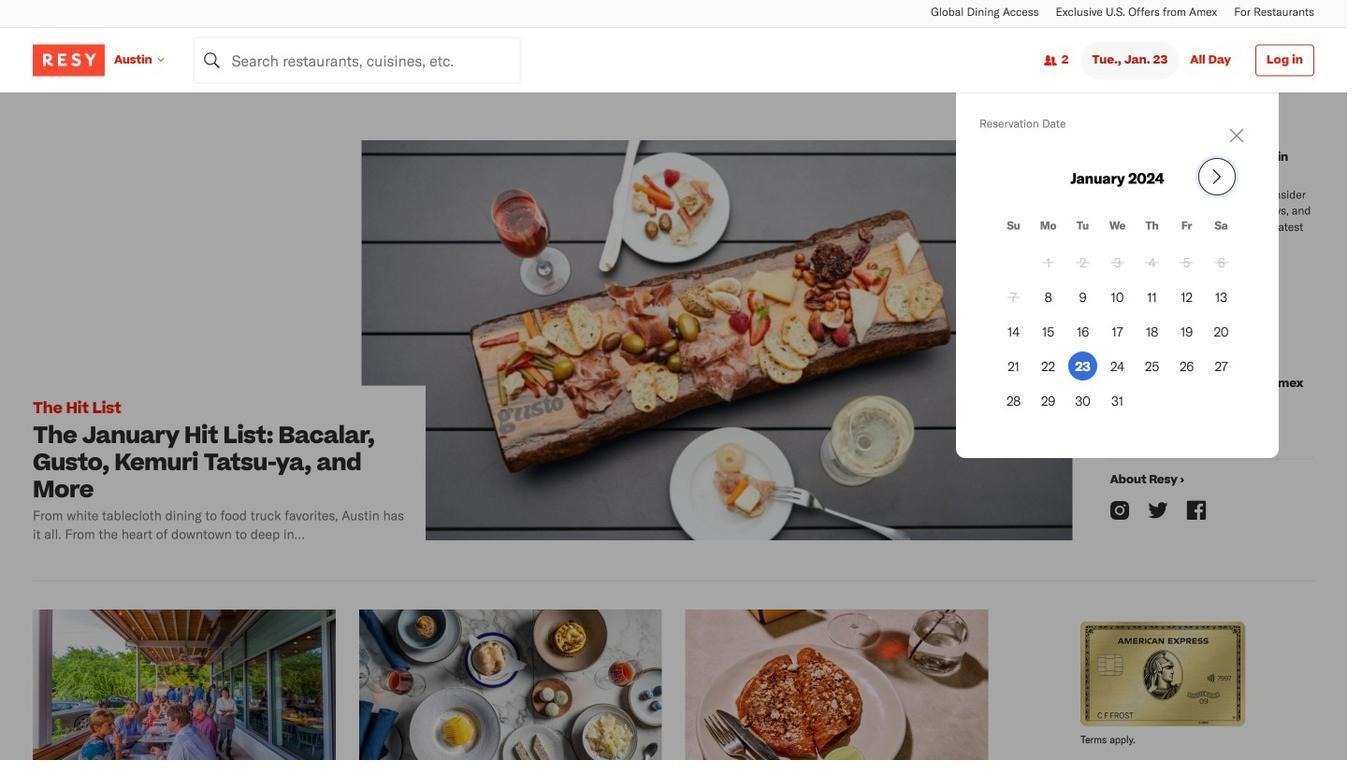 Task type: vqa. For each thing, say whether or not it's contained in the screenshot.
field
no



Task type: describe. For each thing, give the bounding box(es) containing it.
about resy, statistics, and social media links element
[[1101, 140, 1314, 553]]

4 row from the top
[[999, 317, 1236, 346]]

dialog inside main resy banner
[[956, 93, 1279, 458]]

resy blog content element
[[33, 94, 1314, 761]]

5 column header from the left
[[1138, 218, 1167, 242]]

6 row from the top
[[999, 386, 1236, 415]]

Search restaurants, cuisines, etc. text field
[[193, 37, 521, 84]]

main resy banner
[[0, 19, 1347, 761]]

3 column header from the left
[[1068, 218, 1097, 242]]

2 row from the top
[[999, 248, 1236, 277]]

1 column header from the left
[[999, 218, 1028, 242]]

7 column header from the left
[[1207, 218, 1236, 242]]



Task type: locate. For each thing, give the bounding box(es) containing it.
table inside main resy banner
[[994, 160, 1241, 421]]

4 column header from the left
[[1103, 218, 1132, 242]]

table
[[994, 160, 1241, 421]]

dialog
[[956, 93, 1279, 458]]

5 row from the top
[[999, 352, 1236, 381]]

cell
[[1034, 248, 1063, 277], [1068, 248, 1097, 277], [1103, 248, 1132, 277], [1138, 248, 1167, 277], [1172, 248, 1201, 277], [1207, 248, 1236, 277], [999, 283, 1028, 312], [1034, 283, 1063, 312], [1068, 283, 1097, 312], [1103, 283, 1132, 312], [1138, 283, 1167, 312], [1172, 283, 1201, 312], [1207, 283, 1236, 312], [999, 317, 1028, 346], [1034, 317, 1063, 346], [1068, 317, 1097, 346], [1103, 317, 1132, 346], [1138, 317, 1167, 346], [1172, 317, 1201, 346], [1207, 317, 1236, 346], [999, 352, 1028, 381], [1034, 352, 1063, 381], [1068, 352, 1097, 381], [1103, 352, 1132, 381], [1138, 352, 1167, 381], [1172, 352, 1201, 381], [1207, 352, 1236, 381], [999, 386, 1028, 415], [1034, 386, 1063, 415], [1068, 386, 1097, 415], [1103, 386, 1132, 415]]

1 row from the top
[[999, 218, 1236, 242]]

row
[[999, 218, 1236, 242], [999, 248, 1236, 277], [999, 283, 1236, 312], [999, 317, 1236, 346], [999, 352, 1236, 381], [999, 386, 1236, 415]]

2 column header from the left
[[1034, 218, 1063, 242]]

3 row from the top
[[999, 283, 1236, 312]]

column header
[[999, 218, 1028, 242], [1034, 218, 1063, 242], [1068, 218, 1097, 242], [1103, 218, 1132, 242], [1138, 218, 1167, 242], [1172, 218, 1201, 242], [1207, 218, 1236, 242]]

6 column header from the left
[[1172, 218, 1201, 242]]



